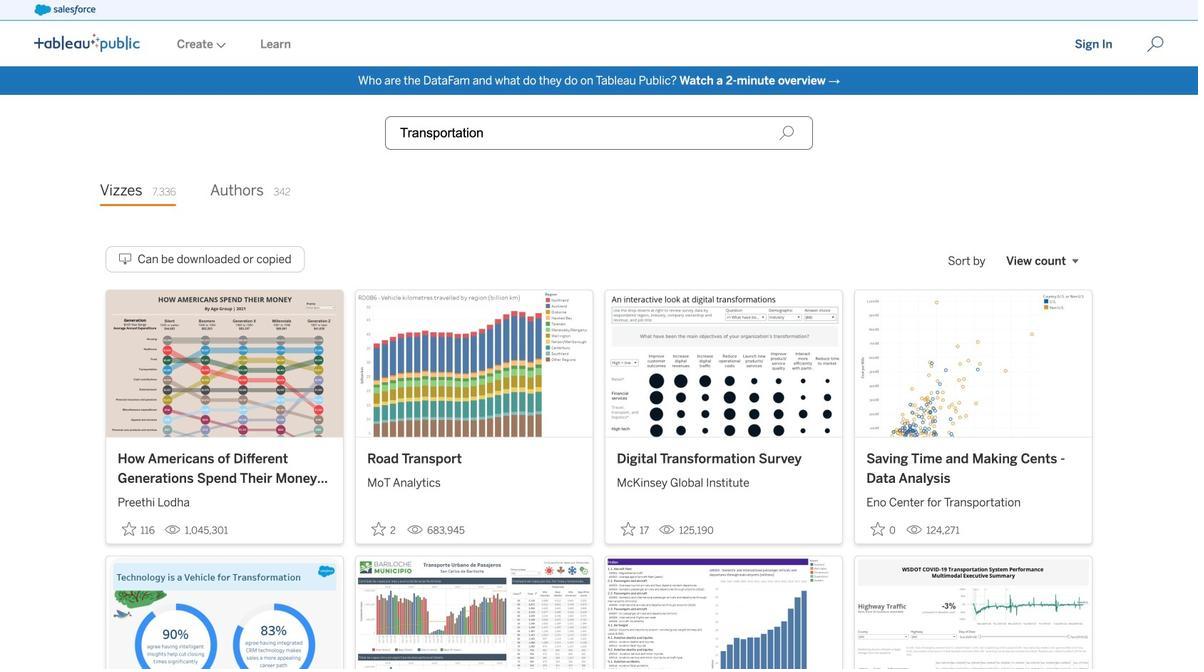 Task type: locate. For each thing, give the bounding box(es) containing it.
add favorite image for fourth the add favorite button from the right
[[122, 522, 136, 536]]

2 add favorite image from the left
[[372, 522, 386, 536]]

0 horizontal spatial add favorite image
[[122, 522, 136, 536]]

Add Favorite button
[[118, 518, 159, 541], [367, 518, 402, 541], [617, 518, 654, 541], [867, 518, 901, 541]]

1 add favorite image from the left
[[122, 522, 136, 536]]

add favorite image
[[122, 522, 136, 536], [372, 522, 386, 536], [621, 522, 636, 536]]

logo image
[[34, 34, 140, 52]]

3 add favorite image from the left
[[621, 522, 636, 536]]

3 add favorite button from the left
[[617, 518, 654, 541]]

2 horizontal spatial add favorite image
[[621, 522, 636, 536]]

workbook thumbnail image
[[106, 290, 343, 437], [356, 290, 593, 437], [606, 290, 843, 437], [856, 290, 1092, 437], [106, 557, 343, 669], [356, 557, 593, 669], [606, 557, 843, 669], [856, 557, 1092, 669]]

add favorite image for third the add favorite button from left
[[621, 522, 636, 536]]

1 add favorite button from the left
[[118, 518, 159, 541]]

1 horizontal spatial add favorite image
[[372, 522, 386, 536]]



Task type: describe. For each thing, give the bounding box(es) containing it.
salesforce logo image
[[34, 4, 95, 16]]

create image
[[213, 42, 226, 48]]

go to search image
[[1130, 36, 1182, 53]]

4 add favorite button from the left
[[867, 518, 901, 541]]

search image
[[779, 125, 795, 141]]

2 add favorite button from the left
[[367, 518, 402, 541]]

Search input field
[[385, 116, 813, 150]]

add favorite image
[[871, 522, 885, 536]]

add favorite image for second the add favorite button
[[372, 522, 386, 536]]



Task type: vqa. For each thing, say whether or not it's contained in the screenshot.
in
no



